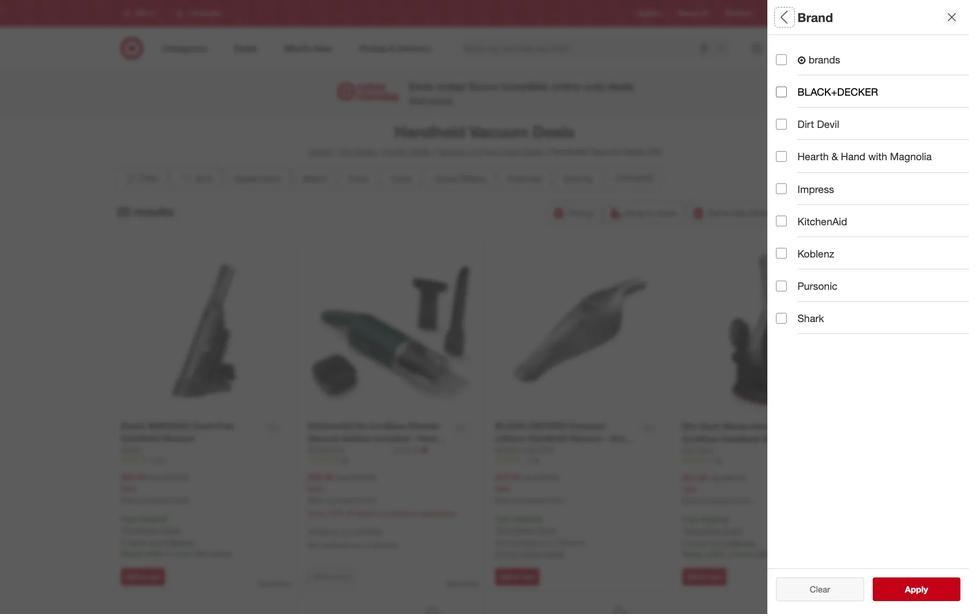 Task type: describe. For each thing, give the bounding box(es) containing it.
dirt devil whole home 12v cordless handheld vacuum - bd40200
[[682, 421, 801, 456]]

not
[[340, 527, 351, 536]]

716
[[528, 456, 539, 464]]

0 horizontal spatial color button
[[382, 167, 421, 190]]

hours for left the exclusions apply. link
[[172, 549, 191, 558]]

clear all
[[805, 584, 836, 595]]

1 vertical spatial featured button
[[776, 223, 969, 261]]

devil for dirt devil whole home 12v cordless handheld vacuum - bd40200 link
[[700, 421, 720, 432]]

extra
[[308, 509, 325, 518]]

1 vertical spatial ¬
[[421, 445, 428, 455]]

0 horizontal spatial stock
[[129, 538, 147, 548]]

see
[[894, 584, 909, 595]]

handheld inside shark wandvac cord-free handheld vacuum
[[121, 433, 160, 444]]

floor
[[479, 146, 499, 157]]

free for left the exclusions apply. link
[[121, 514, 136, 524]]

0 horizontal spatial featured button
[[498, 167, 551, 190]]

1 vertical spatial department
[[234, 173, 281, 184]]

1 horizontal spatial color button
[[776, 148, 969, 186]]

0 horizontal spatial fpo/apo
[[616, 173, 654, 184]]

shop in store button
[[605, 201, 683, 225]]

clear for clear
[[810, 584, 830, 595]]

purchased for $54.99
[[701, 497, 732, 505]]

saving
[[429, 96, 452, 105]]

check stores button
[[308, 568, 356, 586]]

$129.99 for $99.99 reg $129.99 sale when purchased online
[[162, 473, 188, 482]]

purchased inside the "$99.99 reg $129.99 sale when purchased online extra 15% off select cookware & appliances"
[[326, 497, 357, 505]]

find stores
[[822, 9, 855, 17]]

only
[[395, 445, 410, 454]]

all filters dialog
[[768, 0, 969, 614]]

1 horizontal spatial ready
[[682, 550, 704, 559]]

care
[[501, 146, 519, 157]]

0 horizontal spatial color
[[391, 173, 412, 184]]

check inside "button"
[[313, 573, 331, 581]]

hand
[[841, 150, 866, 163]]

find stores link
[[822, 9, 855, 18]]

0 horizontal spatial within
[[144, 549, 164, 558]]

0 vertical spatial sold by
[[564, 173, 593, 184]]

0 horizontal spatial guest rating
[[435, 173, 485, 184]]

2 for $54.99's the exclusions apply. link
[[728, 550, 732, 559]]

apply
[[905, 584, 928, 595]]

0 horizontal spatial price button
[[340, 167, 378, 190]]

handheld vacuum deals target / top deals / home deals / vacuum & floor care deals / handheld vacuum deals (20)
[[308, 122, 661, 157]]

same day delivery
[[707, 208, 780, 218]]

department inside all filters dialog
[[776, 46, 835, 58]]

shipping for shipping not available not available at la beverly
[[308, 527, 338, 536]]

incredible
[[500, 80, 548, 93]]

kitchenaid go cordless kitchen vacuum battery included - hearth & hand™ with magnolia
[[308, 421, 446, 456]]

beverly for $29.99's the exclusions apply. link
[[560, 538, 586, 548]]

dirt devil whole home 12v cordless handheld vacuum - bd40200 link
[[682, 421, 823, 456]]

hours for $54.99's the exclusions apply. link
[[734, 550, 753, 559]]

pursonic
[[798, 280, 838, 292]]

home inside handheld vacuum deals target / top deals / home deals / vacuum & floor care deals / handheld vacuum deals (20)
[[384, 146, 407, 157]]

add to cart button for $54.99
[[682, 568, 727, 586]]

shark link
[[121, 445, 140, 455]]

kitchen
[[408, 421, 440, 431]]

wandvac
[[147, 421, 190, 431]]

1 horizontal spatial stock
[[690, 539, 709, 548]]

0 horizontal spatial brand button
[[294, 167, 335, 190]]

20
[[117, 204, 130, 219]]

pickup
[[568, 208, 594, 218]]

cordless inside kitchenaid go cordless kitchen vacuum battery included - hearth & hand™ with magnolia
[[369, 421, 406, 431]]

& inside handheld vacuum deals target / top deals / home deals / vacuum & floor care deals / handheld vacuum deals (20)
[[471, 146, 476, 157]]

hearth inside brand dialog
[[798, 150, 829, 163]]

kitchenaid go cordless kitchen vacuum battery included - hearth & hand™ with magnolia link
[[308, 420, 448, 456]]

free for $54.99's the exclusions apply. link
[[682, 515, 697, 524]]

featured inside all filters dialog
[[776, 234, 819, 247]]

hearth & hand with magnolia
[[798, 150, 932, 163]]

reg for $54.99
[[710, 473, 721, 482]]

in
[[648, 208, 654, 218]]

not inside shipping not available not available at la beverly
[[308, 541, 320, 550]]

sale for $99.99
[[121, 484, 135, 493]]

1 horizontal spatial guest rating button
[[776, 186, 969, 223]]

$129.99 for $99.99 reg $129.99 sale when purchased online extra 15% off select cookware & appliances
[[349, 473, 376, 482]]

dirt for dirt devil link
[[682, 446, 695, 455]]

0 vertical spatial by
[[584, 173, 593, 184]]

ends today! score incredible online-only deals start saving
[[409, 80, 634, 105]]

all
[[827, 584, 836, 595]]

- inside "black+decker compact lithium handheld vacuum - gray hnvc220bcz01"
[[604, 433, 608, 444]]

570
[[154, 456, 165, 464]]

716 link
[[495, 455, 661, 465]]

by inside all filters dialog
[[801, 272, 812, 284]]

hearth inside kitchenaid go cordless kitchen vacuum battery included - hearth & hand™ with magnolia
[[418, 433, 446, 444]]

price inside all filters dialog
[[776, 121, 801, 134]]

price button inside all filters dialog
[[776, 110, 969, 148]]

vacuum inside "black+decker compact lithium handheld vacuum - gray hnvc220bcz01"
[[569, 433, 602, 444]]

deals down online-
[[533, 122, 575, 141]]

shark inside brand dialog
[[798, 312, 824, 324]]

0 horizontal spatial fpo/apo button
[[607, 167, 663, 190]]

exclusions for $29.99
[[498, 526, 534, 535]]

- inside dirt devil whole home 12v cordless handheld vacuum - bd40200
[[797, 433, 801, 444]]

same
[[707, 208, 730, 218]]

$29.99
[[495, 472, 521, 482]]

cart for $29.99
[[522, 573, 535, 581]]

beverly for $54.99's the exclusions apply. link
[[731, 539, 756, 548]]

shark wandvac cord-free handheld vacuum link
[[121, 420, 261, 445]]

beverly inside shipping not available not available at la beverly
[[373, 541, 398, 550]]

20 results
[[117, 204, 174, 219]]

$99.99 reg $129.99 sale when purchased online
[[121, 472, 189, 505]]

kitchenaid inside brand dialog
[[798, 215, 847, 227]]

Impress checkbox
[[776, 183, 787, 194]]

vacuum inside shark wandvac cord-free handheld vacuum
[[162, 433, 195, 444]]

94 link
[[308, 455, 474, 465]]

all
[[776, 9, 791, 25]]

store
[[657, 208, 676, 218]]

see results button
[[873, 578, 961, 601]]

$64.99
[[723, 473, 746, 482]]

0 horizontal spatial guest rating button
[[425, 167, 494, 190]]

0 horizontal spatial exclusions
[[123, 526, 159, 535]]

1 horizontal spatial free shipping * * exclusions apply. in stock at  la beverly ready within 2 hours with pickup
[[682, 515, 794, 559]]

Pursonic checkbox
[[776, 281, 787, 291]]

0 horizontal spatial rating
[[460, 173, 485, 184]]

day
[[732, 208, 747, 218]]

koblenz
[[798, 247, 834, 260]]

black+decker for black+decker compact lithium handheld vacuum - gray hnvc220bcz01
[[495, 421, 566, 431]]

black+decker compact lithium handheld vacuum - gray hnvc220bcz01 link
[[495, 420, 635, 456]]

in for $54.99's the exclusions apply. link
[[682, 539, 688, 548]]

0 horizontal spatial price
[[349, 173, 369, 184]]

only at ¬
[[395, 445, 428, 455]]

today!
[[436, 80, 466, 93]]

online inside the "$99.99 reg $129.99 sale when purchased online extra 15% off select cookware & appliances"
[[359, 497, 376, 505]]

2 for left the exclusions apply. link
[[166, 549, 170, 558]]

online-
[[551, 80, 585, 93]]

add to cart for $99.99
[[126, 573, 160, 581]]

1 vertical spatial department button
[[225, 167, 290, 190]]

weekly ad
[[678, 9, 708, 17]]

at inside the only at ¬
[[412, 445, 419, 454]]

sponsored for kitchenaid go cordless kitchen vacuum battery included - hearth & hand™ with magnolia
[[446, 580, 478, 588]]

la inside free shipping * * exclusions apply. not available at la beverly check nearby stores
[[549, 538, 558, 548]]

exclusions apply. link for $29.99
[[498, 526, 556, 535]]

brand dialog
[[768, 0, 969, 614]]

apply. for $29.99
[[536, 526, 556, 535]]

when for $29.99
[[495, 497, 512, 505]]

registry
[[637, 9, 661, 17]]

weekly
[[678, 9, 699, 17]]

1 horizontal spatial pickup
[[771, 550, 794, 559]]

la inside shipping not available not available at la beverly
[[362, 541, 371, 550]]

start
[[409, 96, 427, 105]]

0 horizontal spatial pickup
[[210, 549, 232, 558]]

ad
[[700, 9, 708, 17]]

66 link
[[682, 456, 848, 465]]

cookware
[[378, 509, 411, 518]]

bd40200
[[682, 446, 719, 456]]

sort
[[195, 173, 212, 184]]

to for $54.99
[[701, 573, 707, 581]]

stores
[[836, 9, 855, 17]]

included
[[375, 433, 410, 444]]

Koblenz checkbox
[[776, 248, 787, 259]]

vacuum left floor
[[438, 146, 469, 157]]

0 horizontal spatial exclusions apply. link
[[123, 526, 182, 535]]

free shipping * * exclusions apply. not available at la beverly check nearby stores
[[495, 514, 586, 558]]

gray
[[610, 433, 629, 444]]

reg for $99.99
[[149, 473, 160, 482]]

$54.99
[[682, 472, 708, 483]]

reg inside the "$99.99 reg $129.99 sale when purchased online extra 15% off select cookware & appliances"
[[336, 473, 347, 482]]

filter
[[140, 173, 159, 184]]

clear for clear all
[[805, 584, 825, 595]]

kitchenaid link
[[308, 445, 393, 455]]

1 horizontal spatial brand button
[[776, 73, 969, 110]]

filter button
[[117, 167, 167, 190]]

sort button
[[171, 167, 221, 190]]

all filters
[[776, 9, 828, 25]]

1 horizontal spatial available
[[353, 527, 382, 536]]

0 horizontal spatial guest
[[435, 173, 458, 184]]

circle
[[788, 9, 805, 17]]

guest rating inside all filters dialog
[[776, 197, 839, 209]]

sale for $54.99
[[682, 484, 697, 493]]

purchased for $29.99
[[514, 497, 544, 505]]

compact
[[569, 421, 606, 431]]

$99.99 for $99.99 reg $129.99 sale when purchased online
[[121, 472, 147, 482]]

12v
[[777, 421, 792, 432]]

$99.99 reg $129.99 sale when purchased online extra 15% off select cookware & appliances
[[308, 472, 456, 518]]

0 horizontal spatial ready
[[121, 549, 142, 558]]

sale for $29.99
[[495, 484, 510, 493]]

search button
[[711, 37, 737, 62]]

cord-
[[193, 421, 216, 431]]

exclusions for $54.99
[[685, 526, 721, 535]]

- inside kitchenaid go cordless kitchen vacuum battery included - hearth & hand™ with magnolia
[[412, 433, 415, 444]]

results for 20 results
[[134, 204, 174, 219]]

target circle
[[769, 9, 805, 17]]

check stores
[[313, 573, 351, 581]]

shark for shark wandvac cord-free handheld vacuum
[[121, 421, 145, 431]]

0 horizontal spatial apply.
[[161, 526, 182, 535]]

top deals link
[[339, 146, 376, 157]]

add to cart button for $99.99
[[121, 568, 165, 586]]

fpo/apo inside all filters dialog
[[776, 310, 823, 322]]

kitchenaid for kitchenaid link
[[308, 445, 345, 454]]

2 vertical spatial brand
[[303, 173, 326, 184]]

at inside shipping not available not available at la beverly
[[353, 541, 360, 550]]

0 horizontal spatial available
[[322, 541, 351, 550]]

vacuum up vacuum & floor care deals link
[[470, 122, 528, 141]]



Task type: locate. For each thing, give the bounding box(es) containing it.
0 horizontal spatial 2
[[166, 549, 170, 558]]

available inside free shipping * * exclusions apply. not available at la beverly check nearby stores
[[509, 538, 538, 548]]

deals down start
[[409, 146, 431, 157]]

check nearby stores button
[[495, 549, 565, 559]]

beverly for left the exclusions apply. link
[[169, 538, 194, 548]]

¬
[[798, 54, 806, 66], [421, 445, 428, 455]]

vacuum inside dirt devil whole home 12v cordless handheld vacuum - bd40200
[[762, 433, 795, 444]]

purchased inside $99.99 reg $129.99 sale when purchased online
[[139, 497, 170, 505]]

0 horizontal spatial department button
[[225, 167, 290, 190]]

with inside kitchenaid go cordless kitchen vacuum battery included - hearth & hand™ with magnolia
[[345, 445, 363, 456]]

2 vertical spatial shark
[[121, 445, 140, 454]]

0 vertical spatial hearth
[[798, 150, 829, 163]]

black+decker
[[798, 86, 878, 98], [495, 421, 566, 431], [495, 445, 554, 454]]

stock
[[129, 538, 147, 548], [690, 539, 709, 548]]

0 vertical spatial devil
[[817, 118, 839, 130]]

exclusions up check nearby stores button
[[498, 526, 534, 535]]

results inside button
[[912, 584, 939, 595]]

la
[[158, 538, 167, 548], [549, 538, 558, 548], [720, 539, 729, 548], [362, 541, 371, 550]]

0 horizontal spatial not
[[308, 541, 320, 550]]

0 vertical spatial home
[[384, 146, 407, 157]]

shark wandvac cord-free handheld vacuum
[[121, 421, 234, 444]]

handheld inside "black+decker compact lithium handheld vacuum - gray hnvc220bcz01"
[[528, 433, 567, 444]]

exclusions apply. link
[[123, 526, 182, 535], [498, 526, 556, 535], [685, 526, 743, 535]]

0 horizontal spatial free shipping * * exclusions apply. in stock at  la beverly ready within 2 hours with pickup
[[121, 514, 232, 558]]

sold inside all filters dialog
[[776, 272, 798, 284]]

$54.99 reg $64.99 sale when purchased online
[[682, 472, 751, 505]]

exclusions down $99.99 reg $129.99 sale when purchased online
[[123, 526, 159, 535]]

devil for dirt devil link
[[697, 446, 713, 455]]

off
[[345, 509, 354, 518]]

when inside $29.99 reg $39.99 sale when purchased online
[[495, 497, 512, 505]]

shipping for $54.99
[[699, 515, 728, 524]]

brand inside dialog
[[798, 9, 833, 25]]

/ right the care
[[545, 146, 548, 157]]

brand inside all filters dialog
[[776, 84, 805, 96]]

when for $54.99
[[682, 497, 699, 505]]

Include out of stock checkbox
[[776, 347, 787, 357]]

exclusions apply. link up the nearby
[[498, 526, 556, 535]]

2 horizontal spatial add to cart
[[687, 573, 722, 581]]

sale down $54.99
[[682, 484, 697, 493]]

3 add to cart button from the left
[[682, 568, 727, 586]]

available up check nearby stores button
[[509, 538, 538, 548]]

home
[[384, 146, 407, 157], [751, 421, 775, 432]]

free shipping * * exclusions apply. in stock at  la beverly ready within 2 hours with pickup down $99.99 reg $129.99 sale when purchased online
[[121, 514, 232, 558]]

$129.99 inside the "$99.99 reg $129.99 sale when purchased online extra 15% off select cookware & appliances"
[[349, 473, 376, 482]]

results
[[134, 204, 174, 219], [912, 584, 939, 595]]

0 vertical spatial sold
[[564, 173, 582, 184]]

0 vertical spatial check
[[495, 549, 517, 558]]

dirt up $54.99
[[682, 446, 695, 455]]

/
[[334, 146, 336, 157], [379, 146, 381, 157], [433, 146, 436, 157], [545, 146, 548, 157]]

1 horizontal spatial sponsored
[[446, 580, 478, 588]]

target left circle
[[769, 9, 786, 17]]

handheld inside dirt devil whole home 12v cordless handheld vacuum - bd40200
[[721, 433, 760, 444]]

when inside $99.99 reg $129.99 sale when purchased online
[[121, 497, 138, 505]]

shop in store
[[625, 208, 676, 218]]

Shark checkbox
[[776, 313, 787, 324]]

1 clear from the left
[[805, 584, 825, 595]]

not down extra at the bottom left
[[308, 541, 320, 550]]

magnolia
[[890, 150, 932, 163], [365, 445, 403, 456]]

0 vertical spatial color
[[776, 159, 803, 171]]

reg down 94
[[336, 473, 347, 482]]

same day delivery button
[[687, 201, 787, 225]]

clear
[[805, 584, 825, 595], [810, 584, 830, 595]]

shark for shark link
[[121, 445, 140, 454]]

hnvc220bcz01
[[495, 445, 562, 456]]

registry link
[[637, 9, 661, 18]]

vacuum & floor care deals link
[[438, 146, 543, 157]]

3 / from the left
[[433, 146, 436, 157]]

dirt up dirt devil link
[[682, 421, 698, 432]]

to for $29.99
[[514, 573, 520, 581]]

1 / from the left
[[334, 146, 336, 157]]

1 horizontal spatial exclusions apply. link
[[498, 526, 556, 535]]

not
[[495, 538, 507, 548], [308, 541, 320, 550]]

1 vertical spatial kitchenaid
[[308, 421, 353, 431]]

black+decker down brands
[[798, 86, 878, 98]]

in for left the exclusions apply. link
[[121, 538, 127, 548]]

fpo/apo down the (20)
[[616, 173, 654, 184]]

1 horizontal spatial guest
[[776, 197, 805, 209]]

& right cookware
[[413, 509, 418, 518]]

dirt devil inside brand dialog
[[798, 118, 839, 130]]

0 vertical spatial stores
[[544, 549, 565, 558]]

$129.99 down 570
[[162, 473, 188, 482]]

ends
[[409, 80, 434, 93]]

1 vertical spatial sold by
[[776, 272, 812, 284]]

vacuum down 12v
[[762, 433, 795, 444]]

$129.99
[[162, 473, 188, 482], [349, 473, 376, 482]]

1 add from the left
[[126, 573, 138, 581]]

1 horizontal spatial department button
[[776, 35, 969, 73]]

home inside dirt devil whole home 12v cordless handheld vacuum - bd40200
[[751, 421, 775, 432]]

& left floor
[[471, 146, 476, 157]]

kitchenaid up koblenz
[[798, 215, 847, 227]]

home deals link
[[384, 146, 431, 157]]

& left hand
[[832, 150, 838, 163]]

shipping button
[[791, 201, 853, 225]]

reg down 570
[[149, 473, 160, 482]]

4 / from the left
[[545, 146, 548, 157]]

within
[[144, 549, 164, 558], [706, 550, 726, 559]]

free shipping * * exclusions apply. in stock at  la beverly ready within 2 hours with pickup down '$54.99 reg $64.99 sale when purchased online'
[[682, 515, 794, 559]]

1 horizontal spatial check
[[495, 549, 517, 558]]

featured up "koblenz" option
[[776, 234, 819, 247]]

hearth down kitchen at left bottom
[[418, 433, 446, 444]]

3 to from the left
[[701, 573, 707, 581]]

nearby
[[519, 549, 542, 558]]

1 add to cart button from the left
[[121, 568, 165, 586]]

0 vertical spatial department button
[[776, 35, 969, 73]]

when for $99.99
[[121, 497, 138, 505]]

online
[[172, 497, 189, 505], [359, 497, 376, 505], [546, 497, 563, 505], [733, 497, 751, 505]]

guest down vacuum & floor care deals link
[[435, 173, 458, 184]]

magnolia inside brand dialog
[[890, 150, 932, 163]]

cordless
[[369, 421, 406, 431], [682, 433, 719, 444]]

1 horizontal spatial cart
[[522, 573, 535, 581]]

devil
[[817, 118, 839, 130], [700, 421, 720, 432], [697, 446, 713, 455]]

1 vertical spatial by
[[801, 272, 812, 284]]

target
[[769, 9, 786, 17], [308, 146, 331, 157]]

sale inside '$54.99 reg $64.99 sale when purchased online'
[[682, 484, 697, 493]]

online for $29.99
[[546, 497, 563, 505]]

0 horizontal spatial ¬
[[421, 445, 428, 455]]

at inside free shipping * * exclusions apply. not available at la beverly check nearby stores
[[541, 538, 547, 548]]

0 horizontal spatial sold by
[[564, 173, 593, 184]]

94
[[341, 456, 348, 464]]

free for $29.99's the exclusions apply. link
[[495, 514, 510, 524]]

hearth
[[798, 150, 829, 163], [418, 433, 446, 444]]

go
[[355, 421, 367, 431]]

to for $99.99
[[140, 573, 146, 581]]

1 vertical spatial brand
[[776, 84, 805, 96]]

sale inside the "$99.99 reg $129.99 sale when purchased online extra 15% off select cookware & appliances"
[[308, 484, 323, 493]]

color button
[[776, 148, 969, 186], [382, 167, 421, 190]]

- up 66 "link"
[[797, 433, 801, 444]]

1 vertical spatial shark
[[121, 421, 145, 431]]

weekly ad link
[[678, 9, 708, 18]]

kitchenaid inside kitchenaid go cordless kitchen vacuum battery included - hearth & hand™ with magnolia
[[308, 421, 353, 431]]

0 vertical spatial results
[[134, 204, 174, 219]]

sold by inside all filters dialog
[[776, 272, 812, 284]]

free down $99.99 reg $129.99 sale when purchased online
[[121, 514, 136, 524]]

1 vertical spatial rating
[[808, 197, 839, 209]]

reg down the 66
[[710, 473, 721, 482]]

black+decker compact lithium handheld vacuum - gray hnvc220bcz01 image
[[495, 248, 661, 414], [495, 248, 661, 414]]

& inside brand dialog
[[832, 150, 838, 163]]

$99.99 inside the "$99.99 reg $129.99 sale when purchased online extra 15% off select cookware & appliances"
[[308, 472, 334, 482]]

clear button
[[776, 578, 864, 601]]

score
[[469, 80, 498, 93]]

add for $99.99
[[126, 573, 138, 581]]

online down $39.99
[[546, 497, 563, 505]]

check left the nearby
[[495, 549, 517, 558]]

0 horizontal spatial add to cart
[[126, 573, 160, 581]]

online inside $29.99 reg $39.99 sale when purchased online
[[546, 497, 563, 505]]

& inside kitchenaid go cordless kitchen vacuum battery included - hearth & hand™ with magnolia
[[308, 445, 314, 456]]

3 cart from the left
[[709, 573, 722, 581]]

vacuum inside kitchenaid go cordless kitchen vacuum battery included - hearth & hand™ with magnolia
[[308, 433, 340, 444]]

1 vertical spatial dirt
[[682, 421, 698, 432]]

not up check nearby stores button
[[495, 538, 507, 548]]

clear all button
[[776, 578, 864, 601]]

3 add to cart from the left
[[687, 573, 722, 581]]

2 to from the left
[[514, 573, 520, 581]]

/ right top deals link
[[379, 146, 381, 157]]

0 vertical spatial ¬
[[798, 54, 806, 66]]

online down 570 link
[[172, 497, 189, 505]]

hand™
[[316, 445, 343, 456]]

shipping
[[138, 514, 167, 524], [512, 514, 541, 524], [699, 515, 728, 524]]

2 $129.99 from the left
[[349, 473, 376, 482]]

cart for $54.99
[[709, 573, 722, 581]]

whole
[[723, 421, 748, 432]]

deals
[[608, 80, 634, 93]]

2 / from the left
[[379, 146, 381, 157]]

available down 'select'
[[353, 527, 382, 536]]

$29.99 reg $39.99 sale when purchased online
[[495, 472, 563, 505]]

& left hand™
[[308, 445, 314, 456]]

exclusions down '$54.99 reg $64.99 sale when purchased online'
[[685, 526, 721, 535]]

sold by button
[[555, 167, 602, 190], [776, 261, 969, 299]]

exclusions inside free shipping * * exclusions apply. not available at la beverly check nearby stores
[[498, 526, 534, 535]]

2 clear from the left
[[810, 584, 830, 595]]

when down $29.99
[[495, 497, 512, 505]]

shipping inside free shipping * * exclusions apply. not available at la beverly check nearby stores
[[512, 514, 541, 524]]

1 $99.99 from the left
[[121, 472, 147, 482]]

to
[[140, 573, 146, 581], [514, 573, 520, 581], [701, 573, 707, 581]]

with inside brand dialog
[[868, 150, 887, 163]]

color up impress checkbox
[[776, 159, 803, 171]]

Hearth & Hand with Magnolia checkbox
[[776, 151, 787, 162]]

shipping for shipping
[[811, 208, 846, 218]]

$99.99 inside $99.99 reg $129.99 sale when purchased online
[[121, 472, 147, 482]]

2 add to cart button from the left
[[495, 568, 539, 586]]

devil left whole
[[700, 421, 720, 432]]

1 vertical spatial shipping
[[308, 527, 338, 536]]

target inside handheld vacuum deals target / top deals / home deals / vacuum & floor care deals / handheld vacuum deals (20)
[[308, 146, 331, 157]]

impress
[[798, 183, 834, 195]]

cart for $99.99
[[148, 573, 160, 581]]

magnolia inside kitchenaid go cordless kitchen vacuum battery included - hearth & hand™ with magnolia
[[365, 445, 403, 456]]

0 horizontal spatial -
[[412, 433, 415, 444]]

1 vertical spatial guest rating
[[776, 197, 839, 209]]

add for $54.99
[[687, 573, 699, 581]]

1 horizontal spatial $129.99
[[349, 473, 376, 482]]

devil inside brand dialog
[[817, 118, 839, 130]]

1 add to cart from the left
[[126, 573, 160, 581]]

kitchenaid go cordless kitchen vacuum battery included - hearth & hand™ with magnolia image
[[308, 248, 474, 414], [308, 248, 474, 414], [682, 603, 848, 614], [682, 603, 848, 614]]

online for $99.99
[[172, 497, 189, 505]]

cordless inside dirt devil whole home 12v cordless handheld vacuum - bd40200
[[682, 433, 719, 444]]

dirt devil
[[798, 118, 839, 130], [682, 446, 713, 455]]

dirt devil right dirt devil 'option'
[[798, 118, 839, 130]]

shark wandvac cord-free handheld vacuum image
[[121, 248, 286, 414], [121, 248, 286, 414]]

reg inside $99.99 reg $129.99 sale when purchased online
[[149, 473, 160, 482]]

apply. down $99.99 reg $129.99 sale when purchased online
[[161, 526, 182, 535]]

$129.99 down kitchenaid link
[[349, 473, 376, 482]]

guest rating button down floor
[[425, 167, 494, 190]]

dirt inside dirt devil whole home 12v cordless handheld vacuum - bd40200
[[682, 421, 698, 432]]

at
[[412, 445, 419, 454], [149, 538, 156, 548], [541, 538, 547, 548], [711, 539, 717, 548], [353, 541, 360, 550]]

price button up hearth & hand with magnolia
[[776, 110, 969, 148]]

sale inside $29.99 reg $39.99 sale when purchased online
[[495, 484, 510, 493]]

free inside shark wandvac cord-free handheld vacuum
[[216, 421, 234, 431]]

rating
[[460, 173, 485, 184], [808, 197, 839, 209]]

dirt right dirt devil 'option'
[[798, 118, 814, 130]]

1 horizontal spatial rating
[[808, 197, 839, 209]]

shark inside shark wandvac cord-free handheld vacuum
[[121, 421, 145, 431]]

1 vertical spatial black+decker
[[495, 421, 566, 431]]

shipping down $29.99 reg $39.99 sale when purchased online
[[512, 514, 541, 524]]

66
[[716, 456, 723, 464]]

stores inside check stores "button"
[[333, 573, 351, 581]]

0 horizontal spatial home
[[384, 146, 407, 157]]

add to cart button for $29.99
[[495, 568, 539, 586]]

reg for $29.99
[[523, 473, 534, 482]]

online for $54.99
[[733, 497, 751, 505]]

0 vertical spatial guest rating
[[435, 173, 485, 184]]

apply. for $54.99
[[723, 526, 743, 535]]

1 cart from the left
[[148, 573, 160, 581]]

beverly inside free shipping * * exclusions apply. not available at la beverly check nearby stores
[[560, 538, 586, 548]]

2 sponsored from the left
[[446, 580, 478, 588]]

1 horizontal spatial hours
[[734, 550, 753, 559]]

purchased down $39.99
[[514, 497, 544, 505]]

Dirt Devil checkbox
[[776, 119, 787, 130]]

1 horizontal spatial results
[[912, 584, 939, 595]]

purchased down $64.99
[[701, 497, 732, 505]]

1 vertical spatial guest
[[776, 197, 805, 209]]

0 horizontal spatial shipping
[[138, 514, 167, 524]]

shipping down $99.99 reg $129.99 sale when purchased online
[[138, 514, 167, 524]]

color inside all filters dialog
[[776, 159, 803, 171]]

devil right dirt devil 'option'
[[817, 118, 839, 130]]

dirt devil whole home 12v cordless handheld vacuum - bd40200 image
[[682, 248, 848, 414], [682, 248, 848, 414]]

sale up extra at the bottom left
[[308, 484, 323, 493]]

deals left the (20)
[[623, 146, 645, 157]]

brands
[[809, 53, 840, 66]]

vacuum down wandvac
[[162, 433, 195, 444]]

check down shipping not available not available at la beverly
[[313, 573, 331, 581]]

featured down the care
[[507, 173, 542, 184]]

0 vertical spatial dirt devil
[[798, 118, 839, 130]]

0 horizontal spatial to
[[140, 573, 146, 581]]

add
[[126, 573, 138, 581], [500, 573, 512, 581], [687, 573, 699, 581]]

0 horizontal spatial check
[[313, 573, 331, 581]]

available down not
[[322, 541, 351, 550]]

0 vertical spatial shipping
[[811, 208, 846, 218]]

shipping not available not available at la beverly
[[308, 527, 398, 550]]

1 vertical spatial brand button
[[294, 167, 335, 190]]

3 add from the left
[[687, 573, 699, 581]]

- up the only at ¬ in the left of the page
[[412, 433, 415, 444]]

¬ right only
[[421, 445, 428, 455]]

0 horizontal spatial sold by button
[[555, 167, 602, 190]]

0 vertical spatial rating
[[460, 173, 485, 184]]

target left top
[[308, 146, 331, 157]]

target inside 'link'
[[769, 9, 786, 17]]

shipping for $29.99
[[512, 514, 541, 524]]

1 vertical spatial sold by button
[[776, 261, 969, 299]]

KitchenAid checkbox
[[776, 216, 787, 227]]

cordless up dirt devil link
[[682, 433, 719, 444]]

not inside free shipping * * exclusions apply. not available at la beverly check nearby stores
[[495, 538, 507, 548]]

0 horizontal spatial shipping
[[308, 527, 338, 536]]

guest
[[435, 173, 458, 184], [776, 197, 805, 209]]

when inside the "$99.99 reg $129.99 sale when purchased online extra 15% off select cookware & appliances"
[[308, 497, 325, 505]]

1 vertical spatial fpo/apo
[[776, 310, 823, 322]]

0 horizontal spatial dirt devil
[[682, 446, 713, 455]]

purchased down 570
[[139, 497, 170, 505]]

shipping down impress
[[811, 208, 846, 218]]

fpo/apo button
[[607, 167, 663, 190], [776, 299, 969, 336]]

& inside the "$99.99 reg $129.99 sale when purchased online extra 15% off select cookware & appliances"
[[413, 509, 418, 518]]

1 vertical spatial hearth
[[418, 433, 446, 444]]

featured button
[[498, 167, 551, 190], [776, 223, 969, 261]]

$99.99
[[121, 472, 147, 482], [308, 472, 334, 482]]

0 horizontal spatial sold
[[564, 173, 582, 184]]

0 horizontal spatial featured
[[507, 173, 542, 184]]

search
[[711, 44, 737, 55]]

1 horizontal spatial dirt devil
[[798, 118, 839, 130]]

free inside free shipping * * exclusions apply. not available at la beverly check nearby stores
[[495, 514, 510, 524]]

devil up $54.99
[[697, 446, 713, 455]]

black+decker up 716
[[495, 445, 554, 454]]

kitchenaid up 94
[[308, 445, 345, 454]]

shipping
[[811, 208, 846, 218], [308, 527, 338, 536]]

1 vertical spatial sold
[[776, 272, 798, 284]]

free up 570 link
[[216, 421, 234, 431]]

when down $54.99
[[682, 497, 699, 505]]

0 horizontal spatial sponsored
[[259, 580, 290, 588]]

rating down floor
[[460, 173, 485, 184]]

deals right top
[[355, 146, 376, 157]]

dirt inside brand dialog
[[798, 118, 814, 130]]

sale inside $99.99 reg $129.99 sale when purchased online
[[121, 484, 135, 493]]

see results
[[894, 584, 939, 595]]

1 vertical spatial home
[[751, 421, 775, 432]]

1 $129.99 from the left
[[162, 473, 188, 482]]

1 horizontal spatial featured
[[776, 234, 819, 247]]

stores
[[544, 549, 565, 558], [333, 573, 351, 581]]

kitchenaid up hand™
[[308, 421, 353, 431]]

shipping down '$54.99 reg $64.99 sale when purchased online'
[[699, 515, 728, 524]]

0 horizontal spatial magnolia
[[365, 445, 403, 456]]

dirt for dirt devil whole home 12v cordless handheld vacuum - bd40200 link
[[682, 421, 698, 432]]

reg inside $29.99 reg $39.99 sale when purchased online
[[523, 473, 534, 482]]

black+decker inside brand dialog
[[798, 86, 878, 98]]

1 horizontal spatial price
[[776, 121, 801, 134]]

0 vertical spatial featured
[[507, 173, 542, 184]]

0 vertical spatial black+decker
[[798, 86, 878, 98]]

1 sponsored from the left
[[259, 580, 290, 588]]

free down '$54.99 reg $64.99 sale when purchased online'
[[682, 515, 697, 524]]

rating down impress
[[808, 197, 839, 209]]

2 $99.99 from the left
[[308, 472, 334, 482]]

1 horizontal spatial within
[[706, 550, 726, 559]]

0 horizontal spatial add to cart button
[[121, 568, 165, 586]]

1 horizontal spatial sold
[[776, 272, 798, 284]]

guest rating down impress
[[776, 197, 839, 209]]

purchased inside $29.99 reg $39.99 sale when purchased online
[[514, 497, 544, 505]]

price button down top deals link
[[340, 167, 378, 190]]

shipping inside button
[[811, 208, 846, 218]]

2 vertical spatial dirt
[[682, 446, 695, 455]]

when inside '$54.99 reg $64.99 sale when purchased online'
[[682, 497, 699, 505]]

1 horizontal spatial hearth
[[798, 150, 829, 163]]

guest inside all filters dialog
[[776, 197, 805, 209]]

price down top deals link
[[349, 173, 369, 184]]

shipping down extra at the bottom left
[[308, 527, 338, 536]]

stores inside free shipping * * exclusions apply. not available at la beverly check nearby stores
[[544, 549, 565, 558]]

department button inside all filters dialog
[[776, 35, 969, 73]]

cyber monday target deals image
[[335, 80, 401, 105]]

$129.99 inside $99.99 reg $129.99 sale when purchased online
[[162, 473, 188, 482]]

1 horizontal spatial fpo/apo button
[[776, 299, 969, 336]]

apply. up the nearby
[[536, 526, 556, 535]]

purchased inside '$54.99 reg $64.99 sale when purchased online'
[[701, 497, 732, 505]]

BLACK+DECKER checkbox
[[776, 86, 787, 97]]

$99.99 for $99.99 reg $129.99 sale when purchased online extra 15% off select cookware & appliances
[[308, 472, 334, 482]]

deals
[[533, 122, 575, 141], [355, 146, 376, 157], [409, 146, 431, 157], [522, 146, 543, 157], [623, 146, 645, 157]]

vacuum left the (20)
[[590, 146, 621, 157]]

2 add to cart from the left
[[500, 573, 535, 581]]

shipping inside shipping not available not available at la beverly
[[308, 527, 338, 536]]

0 vertical spatial brand
[[798, 9, 833, 25]]

black+decker for black+decker link
[[495, 445, 554, 454]]

0 vertical spatial department
[[776, 46, 835, 58]]

What can we help you find? suggestions appear below search field
[[457, 37, 719, 60]]

sponsored
[[259, 580, 290, 588], [446, 580, 478, 588]]

purchased up 15%
[[326, 497, 357, 505]]

1 horizontal spatial guest rating
[[776, 197, 839, 209]]

add to cart for $54.99
[[687, 573, 722, 581]]

online inside $99.99 reg $129.99 sale when purchased online
[[172, 497, 189, 505]]

0 horizontal spatial hearth
[[418, 433, 446, 444]]

sale down shark link
[[121, 484, 135, 493]]

cordless up included
[[369, 421, 406, 431]]

results right the see
[[912, 584, 939, 595]]

purchased for $99.99
[[139, 497, 170, 505]]

price up hearth & hand with magnolia checkbox
[[776, 121, 801, 134]]

shop
[[625, 208, 645, 218]]

None checkbox
[[776, 54, 787, 65]]

black+decker inside "black+decker compact lithium handheld vacuum - gray hnvc220bcz01"
[[495, 421, 566, 431]]

¬ inside the "¬ brands"
[[798, 54, 806, 66]]

deals right the care
[[522, 146, 543, 157]]

clear inside button
[[810, 584, 830, 595]]

sold
[[564, 173, 582, 184], [776, 272, 798, 284]]

1 horizontal spatial sold by
[[776, 272, 812, 284]]

1 vertical spatial color
[[391, 173, 412, 184]]

check inside free shipping * * exclusions apply. not available at la beverly check nearby stores
[[495, 549, 517, 558]]

add to cart for $29.99
[[500, 573, 535, 581]]

devil inside dirt devil whole home 12v cordless handheld vacuum - bd40200
[[700, 421, 720, 432]]

black & decker bhfea520j powerseries 20v max cordless stick vacuum image
[[495, 603, 661, 614], [495, 603, 661, 614]]

¬ brands
[[798, 53, 840, 66]]

0 horizontal spatial $99.99
[[121, 472, 147, 482]]

0 horizontal spatial cart
[[148, 573, 160, 581]]

clear inside button
[[805, 584, 825, 595]]

1 horizontal spatial add to cart
[[500, 573, 535, 581]]

1 horizontal spatial $99.99
[[308, 472, 334, 482]]

vacuum down compact at the bottom of page
[[569, 433, 602, 444]]

target link
[[308, 146, 331, 157]]

0 horizontal spatial hours
[[172, 549, 191, 558]]

guest rating button down hearth & hand with magnolia
[[776, 186, 969, 223]]

570 link
[[121, 455, 286, 465]]

delivery
[[749, 208, 780, 218]]

black & decker bhfea420j powerseries 16v max cordless stick vacuum image
[[308, 603, 474, 614], [308, 603, 474, 614]]

online down $64.99
[[733, 497, 751, 505]]

by up pickup
[[584, 173, 593, 184]]

hearth right hearth & hand with magnolia checkbox
[[798, 150, 829, 163]]

sponsored for shark wandvac cord-free handheld vacuum
[[259, 580, 290, 588]]

2 cart from the left
[[522, 573, 535, 581]]

shark right shark checkbox
[[798, 312, 824, 324]]

1 horizontal spatial price button
[[776, 110, 969, 148]]

sold down "koblenz" option
[[776, 272, 798, 284]]

kitchenaid for kitchenaid go cordless kitchen vacuum battery included - hearth & hand™ with magnolia
[[308, 421, 353, 431]]

reg inside '$54.99 reg $64.99 sale when purchased online'
[[710, 473, 721, 482]]

2 horizontal spatial exclusions
[[685, 526, 721, 535]]

online inside '$54.99 reg $64.99 sale when purchased online'
[[733, 497, 751, 505]]

2
[[166, 549, 170, 558], [728, 550, 732, 559]]

free down $29.99 reg $39.99 sale when purchased online
[[495, 514, 510, 524]]

exclusions apply. link for $54.99
[[685, 526, 743, 535]]

department
[[776, 46, 835, 58], [234, 173, 281, 184]]

apply. inside free shipping * * exclusions apply. not available at la beverly check nearby stores
[[536, 526, 556, 535]]

0 horizontal spatial target
[[308, 146, 331, 157]]

color down home deals "link"
[[391, 173, 412, 184]]

dirt devil link
[[682, 445, 713, 456]]

sold up pickup button
[[564, 173, 582, 184]]

add for $29.99
[[500, 573, 512, 581]]

results for see results
[[912, 584, 939, 595]]

(20)
[[647, 146, 661, 157]]

fpo/apo down pursonic option
[[776, 310, 823, 322]]

apply.
[[161, 526, 182, 535], [536, 526, 556, 535], [723, 526, 743, 535]]

rating inside all filters dialog
[[808, 197, 839, 209]]

0 vertical spatial featured button
[[498, 167, 551, 190]]

filters
[[794, 9, 828, 25]]

1 vertical spatial fpo/apo button
[[776, 299, 969, 336]]

2 add from the left
[[500, 573, 512, 581]]

1 to from the left
[[140, 573, 146, 581]]

2 vertical spatial black+decker
[[495, 445, 554, 454]]



Task type: vqa. For each thing, say whether or not it's contained in the screenshot.
the top It
no



